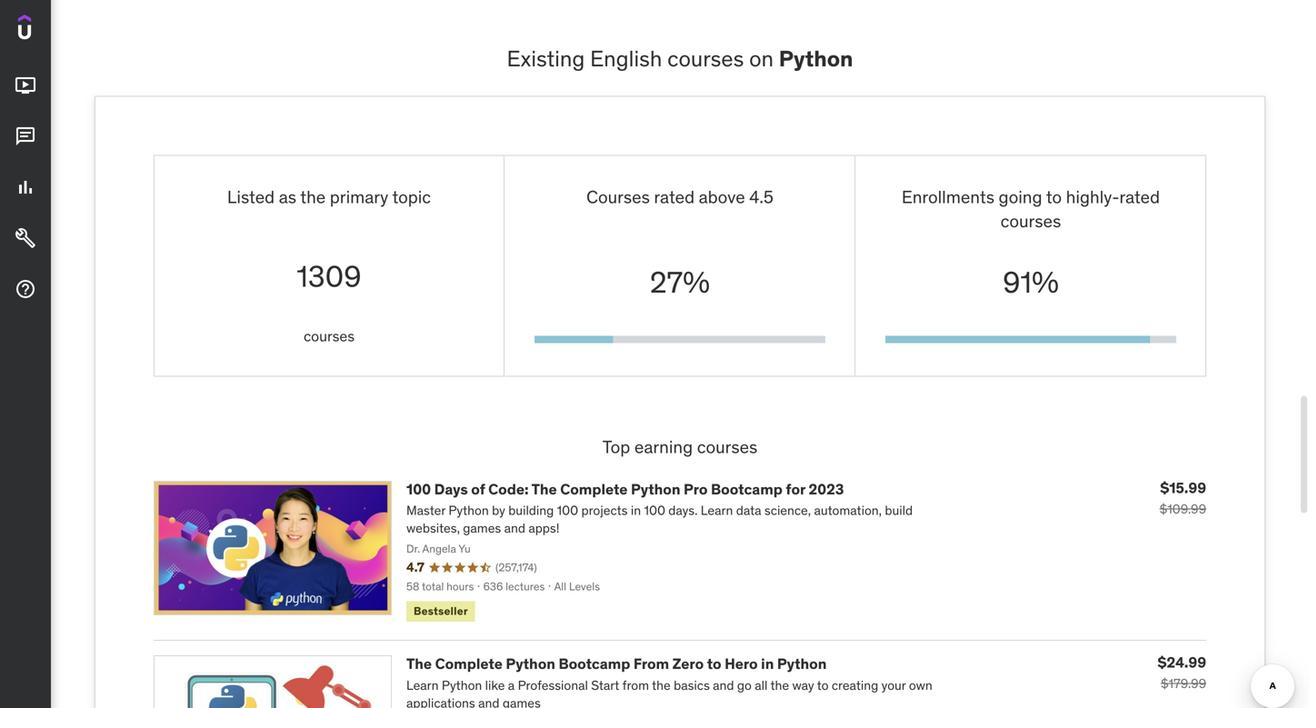 Task type: vqa. For each thing, say whether or not it's contained in the screenshot.
3rd learners from the left
no



Task type: describe. For each thing, give the bounding box(es) containing it.
complete inside the complete python bootcamp from zero to hero in python learn python like a professional  start from the basics and go all the way to creating your own applications and games
[[435, 655, 503, 674]]

2 horizontal spatial 100
[[644, 503, 666, 519]]

4.5
[[750, 186, 774, 208]]

all
[[755, 677, 768, 694]]

and inside '100 days of code: the complete python pro bootcamp for 2023 master python by building 100 projects in 100 days. learn data science, automation, build websites, games and apps! dr. angela yu'
[[504, 520, 526, 537]]

courses left on
[[668, 45, 744, 72]]

hours
[[447, 580, 474, 594]]

0 horizontal spatial the
[[300, 186, 326, 208]]

enrollments going to highly-rated courses
[[902, 186, 1160, 232]]

python down of
[[449, 503, 489, 519]]

1 medium image from the top
[[15, 75, 36, 97]]

257174 reviews element
[[496, 560, 537, 576]]

way
[[793, 677, 814, 694]]

learn inside the complete python bootcamp from zero to hero in python learn python like a professional  start from the basics and go all the way to creating your own applications and games
[[407, 677, 439, 694]]

all
[[554, 580, 567, 594]]

websites,
[[407, 520, 460, 537]]

building
[[509, 503, 554, 519]]

2 horizontal spatial the
[[771, 677, 789, 694]]

dr.
[[407, 542, 420, 556]]

3 medium image from the top
[[15, 278, 36, 300]]

going
[[999, 186, 1043, 208]]

python right on
[[779, 45, 853, 72]]

build
[[885, 503, 913, 519]]

science,
[[765, 503, 811, 519]]

2 medium image from the top
[[15, 177, 36, 198]]

1 horizontal spatial to
[[817, 677, 829, 694]]

topic
[[392, 186, 431, 208]]

courses rated above 4.5
[[587, 186, 774, 208]]

complete inside '100 days of code: the complete python pro bootcamp for 2023 master python by building 100 projects in 100 days. learn data science, automation, build websites, games and apps! dr. angela yu'
[[560, 480, 628, 499]]

0 horizontal spatial 100
[[407, 480, 431, 499]]

total
[[422, 580, 444, 594]]

in inside the complete python bootcamp from zero to hero in python learn python like a professional  start from the basics and go all the way to creating your own applications and games
[[761, 655, 774, 674]]

(257,174)
[[496, 561, 537, 575]]

the inside '100 days of code: the complete python pro bootcamp for 2023 master python by building 100 projects in 100 days. learn data science, automation, build websites, games and apps! dr. angela yu'
[[532, 480, 557, 499]]

go
[[737, 677, 752, 694]]

1 vertical spatial to
[[707, 655, 722, 674]]

levels
[[569, 580, 600, 594]]

own
[[909, 677, 933, 694]]

listed as the primary topic
[[227, 186, 431, 208]]

1 rated from the left
[[654, 186, 695, 208]]

days.
[[669, 503, 698, 519]]

highly-
[[1066, 186, 1120, 208]]

1309
[[297, 258, 362, 295]]

courses inside enrollments going to highly-rated courses
[[1001, 210, 1061, 232]]

on
[[749, 45, 774, 72]]

58 total hours
[[407, 580, 474, 594]]

636
[[483, 580, 503, 594]]

to inside enrollments going to highly-rated courses
[[1047, 186, 1062, 208]]

courses
[[587, 186, 650, 208]]

earning
[[635, 436, 693, 458]]

creating
[[832, 677, 879, 694]]

professional
[[518, 677, 588, 694]]

courses down 1309
[[304, 327, 355, 346]]

apps!
[[529, 520, 560, 537]]

games inside '100 days of code: the complete python pro bootcamp for 2023 master python by building 100 projects in 100 days. learn data science, automation, build websites, games and apps! dr. angela yu'
[[463, 520, 501, 537]]

27% image
[[535, 336, 613, 343]]

1 horizontal spatial the
[[652, 677, 671, 694]]

existing english courses on python
[[507, 45, 853, 72]]

bootcamp inside the complete python bootcamp from zero to hero in python learn python like a professional  start from the basics and go all the way to creating your own applications and games
[[559, 655, 631, 674]]

100 days of code: the complete python pro bootcamp for 2023 link
[[407, 480, 844, 499]]

your
[[882, 677, 906, 694]]

code:
[[489, 480, 529, 499]]

python up a
[[506, 655, 556, 674]]

2023
[[809, 480, 844, 499]]

the complete python bootcamp from zero to hero in python learn python like a professional  start from the basics and go all the way to creating your own applications and games
[[407, 655, 933, 708]]



Task type: locate. For each thing, give the bounding box(es) containing it.
2 vertical spatial medium image
[[15, 278, 36, 300]]

0 horizontal spatial to
[[707, 655, 722, 674]]

2 rated from the left
[[1120, 186, 1160, 208]]

zero
[[673, 655, 704, 674]]

as
[[279, 186, 296, 208]]

medium image
[[15, 75, 36, 97], [15, 177, 36, 198], [15, 278, 36, 300]]

start
[[591, 677, 620, 694]]

learn down pro
[[701, 503, 733, 519]]

primary
[[330, 186, 389, 208]]

in
[[631, 503, 641, 519], [761, 655, 774, 674]]

courses down going
[[1001, 210, 1061, 232]]

1 vertical spatial medium image
[[15, 177, 36, 198]]

applications
[[407, 695, 475, 708]]

yu
[[459, 542, 471, 556]]

2 vertical spatial and
[[478, 695, 500, 708]]

data
[[736, 503, 762, 519]]

2 horizontal spatial and
[[713, 677, 734, 694]]

bootcamp up data
[[711, 480, 783, 499]]

to right zero
[[707, 655, 722, 674]]

the
[[532, 480, 557, 499], [407, 655, 432, 674]]

and
[[504, 520, 526, 537], [713, 677, 734, 694], [478, 695, 500, 708]]

100
[[407, 480, 431, 499], [557, 503, 578, 519], [644, 503, 666, 519]]

pro
[[684, 480, 708, 499]]

bootcamp
[[711, 480, 783, 499], [559, 655, 631, 674]]

in inside '100 days of code: the complete python pro bootcamp for 2023 master python by building 100 projects in 100 days. learn data science, automation, build websites, games and apps! dr. angela yu'
[[631, 503, 641, 519]]

basics
[[674, 677, 710, 694]]

medium image
[[15, 126, 36, 147], [15, 228, 36, 249]]

$15.99
[[1161, 479, 1207, 497]]

0 vertical spatial bootcamp
[[711, 480, 783, 499]]

0 horizontal spatial the
[[407, 655, 432, 674]]

top earning courses
[[603, 436, 758, 458]]

like
[[485, 677, 505, 694]]

courses up pro
[[697, 436, 758, 458]]

courses
[[668, 45, 744, 72], [1001, 210, 1061, 232], [304, 327, 355, 346], [697, 436, 758, 458]]

by
[[492, 503, 505, 519]]

the up the building
[[532, 480, 557, 499]]

1 vertical spatial in
[[761, 655, 774, 674]]

python up applications
[[442, 677, 482, 694]]

existing
[[507, 45, 585, 72]]

and down like
[[478, 695, 500, 708]]

1 medium image from the top
[[15, 126, 36, 147]]

$179.99
[[1161, 676, 1207, 692]]

bestseller
[[414, 604, 468, 619]]

0 horizontal spatial bootcamp
[[559, 655, 631, 674]]

$24.99 $179.99
[[1158, 654, 1207, 692]]

lectures
[[506, 580, 545, 594]]

the inside the complete python bootcamp from zero to hero in python learn python like a professional  start from the basics and go all the way to creating your own applications and games
[[407, 655, 432, 674]]

hero
[[725, 655, 758, 674]]

1 horizontal spatial complete
[[560, 480, 628, 499]]

listed
[[227, 186, 275, 208]]

the up applications
[[407, 655, 432, 674]]

1 vertical spatial learn
[[407, 677, 439, 694]]

100 up apps!
[[557, 503, 578, 519]]

days
[[434, 480, 468, 499]]

58
[[407, 580, 419, 594]]

0 vertical spatial and
[[504, 520, 526, 537]]

in up all
[[761, 655, 774, 674]]

top
[[603, 436, 630, 458]]

0 vertical spatial in
[[631, 503, 641, 519]]

1 horizontal spatial in
[[761, 655, 774, 674]]

games
[[463, 520, 501, 537], [503, 695, 541, 708]]

rated
[[654, 186, 695, 208], [1120, 186, 1160, 208]]

python up 'way'
[[777, 655, 827, 674]]

automation,
[[814, 503, 882, 519]]

bootcamp up start
[[559, 655, 631, 674]]

2 horizontal spatial to
[[1047, 186, 1062, 208]]

1 vertical spatial complete
[[435, 655, 503, 674]]

1 vertical spatial the
[[407, 655, 432, 674]]

27%
[[650, 264, 710, 301]]

master
[[407, 503, 446, 519]]

2 medium image from the top
[[15, 228, 36, 249]]

games down a
[[503, 695, 541, 708]]

1 horizontal spatial and
[[504, 520, 526, 537]]

all levels
[[554, 580, 600, 594]]

complete up like
[[435, 655, 503, 674]]

and down "by"
[[504, 520, 526, 537]]

1 horizontal spatial 100
[[557, 503, 578, 519]]

learn up applications
[[407, 677, 439, 694]]

0 horizontal spatial learn
[[407, 677, 439, 694]]

above
[[699, 186, 745, 208]]

2 vertical spatial to
[[817, 677, 829, 694]]

1 horizontal spatial learn
[[701, 503, 733, 519]]

1 vertical spatial and
[[713, 677, 734, 694]]

0 horizontal spatial games
[[463, 520, 501, 537]]

0 vertical spatial learn
[[701, 503, 733, 519]]

from
[[623, 677, 649, 694]]

0 horizontal spatial complete
[[435, 655, 503, 674]]

from
[[634, 655, 669, 674]]

for
[[786, 480, 806, 499]]

to right 'way'
[[817, 677, 829, 694]]

the right as
[[300, 186, 326, 208]]

100 left days.
[[644, 503, 666, 519]]

python up days.
[[631, 480, 681, 499]]

complete
[[560, 480, 628, 499], [435, 655, 503, 674]]

rated inside enrollments going to highly-rated courses
[[1120, 186, 1160, 208]]

the right all
[[771, 677, 789, 694]]

100 up master
[[407, 480, 431, 499]]

complete up the projects
[[560, 480, 628, 499]]

91%
[[1003, 264, 1059, 301]]

0 horizontal spatial rated
[[654, 186, 695, 208]]

$15.99 $109.99
[[1160, 479, 1207, 517]]

4.7
[[407, 559, 425, 576]]

english
[[590, 45, 662, 72]]

$24.99
[[1158, 654, 1207, 672]]

1 vertical spatial medium image
[[15, 228, 36, 249]]

1 horizontal spatial rated
[[1120, 186, 1160, 208]]

636 lectures
[[483, 580, 545, 594]]

$109.99
[[1160, 501, 1207, 517]]

games down "by"
[[463, 520, 501, 537]]

1 horizontal spatial bootcamp
[[711, 480, 783, 499]]

bootcamp inside '100 days of code: the complete python pro bootcamp for 2023 master python by building 100 projects in 100 days. learn data science, automation, build websites, games and apps! dr. angela yu'
[[711, 480, 783, 499]]

the complete python bootcamp from zero to hero in python link
[[407, 655, 827, 674]]

1 vertical spatial bootcamp
[[559, 655, 631, 674]]

0 vertical spatial games
[[463, 520, 501, 537]]

the
[[300, 186, 326, 208], [652, 677, 671, 694], [771, 677, 789, 694]]

python
[[779, 45, 853, 72], [631, 480, 681, 499], [449, 503, 489, 519], [506, 655, 556, 674], [777, 655, 827, 674], [442, 677, 482, 694]]

0 vertical spatial complete
[[560, 480, 628, 499]]

of
[[471, 480, 485, 499]]

games inside the complete python bootcamp from zero to hero in python learn python like a professional  start from the basics and go all the way to creating your own applications and games
[[503, 695, 541, 708]]

1 horizontal spatial games
[[503, 695, 541, 708]]

0 vertical spatial medium image
[[15, 75, 36, 97]]

0 horizontal spatial and
[[478, 695, 500, 708]]

angela
[[422, 542, 456, 556]]

91% element
[[886, 336, 1150, 343]]

projects
[[582, 503, 628, 519]]

0 vertical spatial medium image
[[15, 126, 36, 147]]

0 horizontal spatial in
[[631, 503, 641, 519]]

udemy image
[[18, 15, 101, 46]]

to
[[1047, 186, 1062, 208], [707, 655, 722, 674], [817, 677, 829, 694]]

in down the 100 days of code: the complete python pro bootcamp for 2023 link
[[631, 503, 641, 519]]

and left go
[[713, 677, 734, 694]]

1 horizontal spatial the
[[532, 480, 557, 499]]

learn
[[701, 503, 733, 519], [407, 677, 439, 694]]

1 vertical spatial games
[[503, 695, 541, 708]]

100 days of code: the complete python pro bootcamp for 2023 master python by building 100 projects in 100 days. learn data science, automation, build websites, games and apps! dr. angela yu
[[407, 480, 913, 556]]

enrollments
[[902, 186, 995, 208]]

0 vertical spatial the
[[532, 480, 557, 499]]

a
[[508, 677, 515, 694]]

the down from
[[652, 677, 671, 694]]

0 vertical spatial to
[[1047, 186, 1062, 208]]

to right going
[[1047, 186, 1062, 208]]

learn inside '100 days of code: the complete python pro bootcamp for 2023 master python by building 100 projects in 100 days. learn data science, automation, build websites, games and apps! dr. angela yu'
[[701, 503, 733, 519]]



